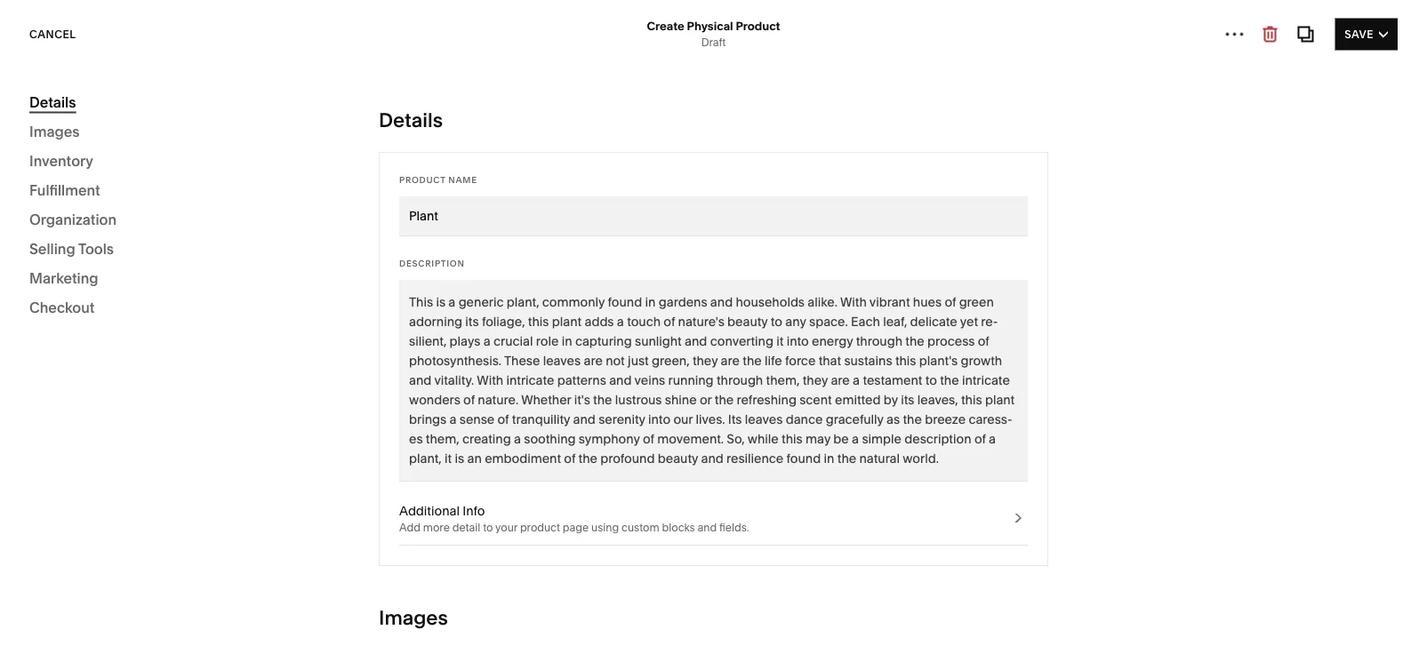 Task type: describe. For each thing, give the bounding box(es) containing it.
a down caress
[[989, 432, 996, 447]]

be
[[834, 432, 849, 447]]

1 intricate from the left
[[507, 373, 554, 388]]

the left life
[[743, 354, 762, 369]]

gardens
[[659, 295, 708, 310]]

converting
[[710, 334, 774, 349]]

0 horizontal spatial your
[[92, 246, 118, 261]]

0 vertical spatial with
[[840, 295, 867, 310]]

product inside start adding products to your store create your first product to start selling.
[[146, 246, 193, 261]]

so,
[[727, 432, 745, 447]]

cancel
[[29, 28, 76, 40]]

1 vertical spatial is
[[455, 451, 464, 467]]

0 vertical spatial them,
[[766, 373, 800, 388]]

not
[[606, 354, 625, 369]]

0 horizontal spatial in
[[562, 334, 572, 349]]

this up "role"
[[528, 314, 549, 330]]

custom
[[622, 522, 660, 535]]

2 horizontal spatial in
[[824, 451, 835, 467]]

save button
[[1335, 18, 1398, 50]]

selling
[[29, 240, 75, 258]]

delicate
[[911, 314, 958, 330]]

nature's
[[678, 314, 725, 330]]

simple
[[862, 432, 902, 447]]

leaves,
[[918, 393, 959, 408]]

foliage,
[[482, 314, 525, 330]]

0 vertical spatial your
[[218, 200, 248, 217]]

of down caress
[[975, 432, 986, 447]]

caress
[[969, 412, 1013, 427]]

of up profound
[[643, 432, 655, 447]]

sunlight
[[635, 334, 682, 349]]

more
[[423, 522, 450, 535]]

of up growth
[[978, 334, 990, 349]]

this up caress
[[962, 393, 983, 408]]

vitality.
[[434, 373, 474, 388]]

space.
[[809, 314, 848, 330]]

scent
[[800, 393, 832, 408]]

to left any
[[771, 314, 783, 330]]

the down be
[[838, 451, 857, 467]]

adding
[[86, 200, 133, 217]]

0 horizontal spatial are
[[584, 354, 603, 369]]

generic
[[459, 295, 504, 310]]

add
[[399, 522, 421, 535]]

a right plays in the bottom left of the page
[[484, 334, 491, 349]]

green
[[959, 295, 994, 310]]

detail
[[452, 522, 481, 535]]

organization
[[29, 211, 117, 228]]

touch
[[627, 314, 661, 330]]

save
[[1345, 28, 1374, 40]]

this is a generic plant, commonly found in gardens and households alike. with vibrant hues of green adorning its foliage, this plant adds a touch of nature's beauty to any space. each leaf, delicate yet re silient, plays a crucial role in capturing sunlight and converting it into energy through the process of photosynthesis. these leaves are not just green, they are the life force that sustains this plant's growth and vitality. with intricate patterns and veins running through them, they are a testament to the intricate wonders of nature. whether it's the lustrous shine or the refreshing scent emitted by its leaves, this plant brings a sense of tranquility and serenity into our lives. its leaves dance gracefully as the breeze caress es them, creating a soothing symphony of movement. so, while this may be a simple description of a plant, it is an embodiment of the profound beauty and resilience found in the natural world.
[[409, 295, 1018, 467]]

and down the 'it's'
[[573, 412, 596, 427]]

start
[[50, 200, 82, 217]]

your inside additional info add more detail to your product page using custom blocks and fields.
[[496, 522, 518, 535]]

and inside additional info add more detail to your product page using custom blocks and fields.
[[698, 522, 717, 535]]

a up embodiment
[[514, 432, 521, 447]]

0 horizontal spatial details
[[29, 93, 76, 111]]

soothing
[[524, 432, 576, 447]]

adds
[[585, 314, 614, 330]]

just
[[628, 354, 649, 369]]

by
[[884, 393, 898, 408]]

store
[[50, 220, 85, 237]]

1 horizontal spatial found
[[787, 451, 821, 467]]

1 horizontal spatial through
[[856, 334, 903, 349]]

start adding products to your store create your first product to start selling.
[[50, 200, 281, 261]]

to inside additional info add more detail to your product page using custom blocks and fields.
[[483, 522, 493, 535]]

product name
[[399, 174, 478, 185]]

a right adds
[[617, 314, 624, 330]]

1 horizontal spatial plant,
[[507, 295, 539, 310]]

while
[[748, 432, 779, 447]]

create inside 'create physical product draft'
[[647, 19, 685, 33]]

green,
[[652, 354, 690, 369]]

description
[[399, 258, 465, 269]]

description
[[905, 432, 972, 447]]

0 horizontal spatial its
[[466, 314, 479, 330]]

alike.
[[808, 295, 838, 310]]

inventory
[[29, 152, 93, 169]]

additional
[[399, 504, 460, 519]]

and down nature's
[[685, 334, 707, 349]]

1 horizontal spatial images
[[379, 606, 448, 630]]

to left start
[[196, 246, 207, 261]]

lives.
[[696, 412, 725, 427]]

nature.
[[478, 393, 519, 408]]

to up leaves,
[[926, 373, 937, 388]]

draft
[[702, 36, 726, 49]]

vibrant
[[870, 295, 910, 310]]

commonly
[[542, 295, 605, 310]]

the right or
[[715, 393, 734, 408]]

world.
[[903, 451, 939, 467]]

checkout
[[29, 299, 95, 316]]

embodiment
[[485, 451, 561, 467]]

product inside additional info add more detail to your product page using custom blocks and fields.
[[520, 522, 560, 535]]

0 horizontal spatial through
[[717, 373, 763, 388]]

tools
[[78, 240, 114, 258]]

2 intricate from the left
[[962, 373, 1010, 388]]

Eucalyptus Face Scrub field
[[409, 206, 1018, 226]]

the right the 'it's'
[[593, 393, 612, 408]]

fulfillment
[[29, 181, 100, 199]]

of down soothing at the left of page
[[564, 451, 576, 467]]

hues
[[913, 295, 942, 310]]

breeze
[[925, 412, 966, 427]]

and down movement. at the bottom of page
[[701, 451, 724, 467]]

veins
[[635, 373, 665, 388]]

blocks
[[662, 522, 695, 535]]

a up adorning
[[449, 295, 456, 310]]

0 horizontal spatial beauty
[[658, 451, 698, 467]]

of down the nature.
[[498, 412, 509, 427]]

page
[[563, 522, 589, 535]]



Task type: locate. For each thing, give the bounding box(es) containing it.
1 horizontal spatial is
[[455, 451, 464, 467]]

testament
[[863, 373, 923, 388]]

0 vertical spatial beauty
[[728, 314, 768, 330]]

grid grid
[[0, 44, 352, 647]]

with up the nature.
[[477, 373, 504, 388]]

lustrous
[[615, 393, 662, 408]]

1 horizontal spatial into
[[787, 334, 809, 349]]

0 vertical spatial plant
[[552, 314, 582, 330]]

0 vertical spatial found
[[608, 295, 642, 310]]

2 vertical spatial your
[[496, 522, 518, 535]]

is right this
[[436, 295, 446, 310]]

selling tools
[[29, 240, 114, 258]]

gracefully
[[826, 412, 884, 427]]

beauty
[[728, 314, 768, 330], [658, 451, 698, 467]]

1 horizontal spatial in
[[645, 295, 656, 310]]

images
[[29, 123, 80, 140], [379, 606, 448, 630]]

plant up caress
[[985, 393, 1015, 408]]

tranquility
[[512, 412, 570, 427]]

es
[[409, 412, 1013, 447]]

physical
[[687, 19, 733, 33]]

leaves
[[543, 354, 581, 369], [745, 412, 783, 427]]

this down the dance
[[782, 432, 803, 447]]

to
[[201, 200, 215, 217], [196, 246, 207, 261], [771, 314, 783, 330], [926, 373, 937, 388], [483, 522, 493, 535]]

0 horizontal spatial is
[[436, 295, 446, 310]]

households
[[736, 295, 805, 310]]

of
[[945, 295, 956, 310], [664, 314, 675, 330], [978, 334, 990, 349], [464, 393, 475, 408], [498, 412, 509, 427], [643, 432, 655, 447], [975, 432, 986, 447], [564, 451, 576, 467]]

0 horizontal spatial leaves
[[543, 354, 581, 369]]

them, down brings
[[426, 432, 460, 447]]

plant down commonly
[[552, 314, 582, 330]]

1 vertical spatial its
[[901, 393, 915, 408]]

1 vertical spatial through
[[717, 373, 763, 388]]

silient,
[[409, 314, 998, 349]]

into down any
[[787, 334, 809, 349]]

emitted
[[835, 393, 881, 408]]

1 vertical spatial create
[[50, 246, 89, 261]]

they up the scent
[[803, 373, 828, 388]]

1 vertical spatial them,
[[426, 432, 460, 447]]

info
[[463, 504, 485, 519]]

0 vertical spatial product
[[736, 19, 781, 33]]

product
[[146, 246, 193, 261], [520, 522, 560, 535]]

details up "inventory"
[[29, 93, 76, 111]]

running
[[668, 373, 714, 388]]

an
[[467, 451, 482, 467]]

0 horizontal spatial create
[[50, 246, 89, 261]]

0 vertical spatial into
[[787, 334, 809, 349]]

0 vertical spatial its
[[466, 314, 479, 330]]

your up start
[[218, 200, 248, 217]]

leaves down "role"
[[543, 354, 581, 369]]

photosynthesis.
[[409, 354, 502, 369]]

1 horizontal spatial create
[[647, 19, 685, 33]]

0 horizontal spatial product
[[399, 174, 446, 185]]

1 horizontal spatial plant
[[985, 393, 1015, 408]]

create left physical
[[647, 19, 685, 33]]

1 horizontal spatial they
[[803, 373, 828, 388]]

in
[[645, 295, 656, 310], [562, 334, 572, 349], [824, 451, 835, 467]]

they up running
[[693, 354, 718, 369]]

all
[[29, 85, 55, 109]]

product inside 'create physical product draft'
[[736, 19, 781, 33]]

dance
[[786, 412, 823, 427]]

and up wonders
[[409, 373, 432, 388]]

of up the sunlight
[[664, 314, 675, 330]]

name
[[449, 174, 478, 185]]

profound
[[601, 451, 655, 467]]

the down the symphony
[[579, 451, 598, 467]]

1 horizontal spatial it
[[777, 334, 784, 349]]

0 horizontal spatial images
[[29, 123, 80, 140]]

refreshing
[[737, 393, 797, 408]]

adorning
[[409, 314, 463, 330]]

1 horizontal spatial product
[[520, 522, 560, 535]]

beauty up the converting
[[728, 314, 768, 330]]

0 horizontal spatial they
[[693, 354, 718, 369]]

plant, up foliage,
[[507, 295, 539, 310]]

your right detail
[[496, 522, 518, 535]]

that
[[819, 354, 842, 369]]

1 vertical spatial plant,
[[409, 451, 442, 467]]

0 vertical spatial is
[[436, 295, 446, 310]]

it
[[777, 334, 784, 349], [445, 451, 452, 467]]

and down the 'not'
[[609, 373, 632, 388]]

1 vertical spatial product
[[520, 522, 560, 535]]

of up sense
[[464, 393, 475, 408]]

1 vertical spatial leaves
[[745, 412, 783, 427]]

leaf,
[[883, 314, 908, 330]]

0 horizontal spatial into
[[649, 412, 671, 427]]

to right detail
[[483, 522, 493, 535]]

this
[[409, 295, 433, 310]]

details up product name
[[379, 108, 443, 132]]

intricate down growth
[[962, 373, 1010, 388]]

in down may
[[824, 451, 835, 467]]

1 vertical spatial in
[[562, 334, 572, 349]]

1 horizontal spatial beauty
[[728, 314, 768, 330]]

0 vertical spatial images
[[29, 123, 80, 140]]

it's
[[574, 393, 590, 408]]

0 vertical spatial leaves
[[543, 354, 581, 369]]

or
[[700, 393, 712, 408]]

1 horizontal spatial leaves
[[745, 412, 783, 427]]

process
[[928, 334, 975, 349]]

of right 'hues'
[[945, 295, 956, 310]]

0 vertical spatial plant,
[[507, 295, 539, 310]]

a up emitted
[[853, 373, 860, 388]]

life
[[765, 354, 782, 369]]

1 vertical spatial plant
[[985, 393, 1015, 408]]

1 vertical spatial they
[[803, 373, 828, 388]]

and left fields.
[[698, 522, 717, 535]]

Search items… text field
[[59, 119, 318, 158]]

fields.
[[720, 522, 749, 535]]

it up life
[[777, 334, 784, 349]]

marketing
[[29, 270, 98, 287]]

0 horizontal spatial found
[[608, 295, 642, 310]]

1 horizontal spatial details
[[379, 108, 443, 132]]

1 vertical spatial beauty
[[658, 451, 698, 467]]

1 horizontal spatial product
[[736, 19, 781, 33]]

create inside start adding products to your store create your first product to start selling.
[[50, 246, 89, 261]]

details
[[29, 93, 76, 111], [379, 108, 443, 132]]

these
[[504, 354, 540, 369]]

row group
[[0, 44, 352, 647]]

in up touch
[[645, 295, 656, 310]]

the
[[906, 334, 925, 349], [743, 354, 762, 369], [940, 373, 959, 388], [593, 393, 612, 408], [715, 393, 734, 408], [903, 412, 922, 427], [579, 451, 598, 467], [838, 451, 857, 467]]

2 vertical spatial in
[[824, 451, 835, 467]]

2 horizontal spatial your
[[496, 522, 518, 535]]

role
[[536, 334, 559, 349]]

1 horizontal spatial its
[[901, 393, 915, 408]]

growth
[[961, 354, 1003, 369]]

its up plays in the bottom left of the page
[[466, 314, 479, 330]]

1 vertical spatial product
[[399, 174, 446, 185]]

are down the converting
[[721, 354, 740, 369]]

0 horizontal spatial plant,
[[409, 451, 442, 467]]

through up refreshing
[[717, 373, 763, 388]]

is left the an
[[455, 451, 464, 467]]

yet
[[961, 314, 978, 330]]

with up the each
[[840, 295, 867, 310]]

in right "role"
[[562, 334, 572, 349]]

1 vertical spatial your
[[92, 246, 118, 261]]

symphony
[[579, 432, 640, 447]]

resilience
[[727, 451, 784, 467]]

0 vertical spatial product
[[146, 246, 193, 261]]

it left the an
[[445, 451, 452, 467]]

plant, down brings
[[409, 451, 442, 467]]

your left first
[[92, 246, 118, 261]]

create physical product draft
[[647, 19, 781, 49]]

0 vertical spatial they
[[693, 354, 718, 369]]

a
[[449, 295, 456, 310], [617, 314, 624, 330], [484, 334, 491, 349], [853, 373, 860, 388], [450, 412, 457, 427], [514, 432, 521, 447], [852, 432, 859, 447], [989, 432, 996, 447]]

0 vertical spatial in
[[645, 295, 656, 310]]

products
[[137, 200, 198, 217]]

our
[[674, 412, 693, 427]]

found down may
[[787, 451, 821, 467]]

product right physical
[[736, 19, 781, 33]]

and
[[711, 295, 733, 310], [685, 334, 707, 349], [409, 373, 432, 388], [609, 373, 632, 388], [573, 412, 596, 427], [701, 451, 724, 467], [698, 522, 717, 535]]

shine
[[665, 393, 697, 408]]

2 horizontal spatial are
[[831, 373, 850, 388]]

natural
[[860, 451, 900, 467]]

leaves up while
[[745, 412, 783, 427]]

0 vertical spatial it
[[777, 334, 784, 349]]

product right first
[[146, 246, 193, 261]]

them, down life
[[766, 373, 800, 388]]

1 horizontal spatial them,
[[766, 373, 800, 388]]

its
[[728, 412, 742, 427]]

brings
[[409, 412, 447, 427]]

into left our
[[649, 412, 671, 427]]

any
[[786, 314, 806, 330]]

intricate
[[507, 373, 554, 388], [962, 373, 1010, 388]]

the down plant's
[[940, 373, 959, 388]]

cancel button
[[29, 18, 76, 50]]

1 horizontal spatial are
[[721, 354, 740, 369]]

0 horizontal spatial intricate
[[507, 373, 554, 388]]

0 horizontal spatial product
[[146, 246, 193, 261]]

intricate down these
[[507, 373, 554, 388]]

they
[[693, 354, 718, 369], [803, 373, 828, 388]]

1 vertical spatial found
[[787, 451, 821, 467]]

selling.
[[240, 246, 281, 261]]

1 vertical spatial into
[[649, 412, 671, 427]]

its right by
[[901, 393, 915, 408]]

and up nature's
[[711, 295, 733, 310]]

0 vertical spatial through
[[856, 334, 903, 349]]

1 horizontal spatial with
[[840, 295, 867, 310]]

crucial
[[494, 334, 533, 349]]

product left page
[[520, 522, 560, 535]]

tab list
[[1236, 24, 1318, 53]]

through up sustains
[[856, 334, 903, 349]]

1 horizontal spatial your
[[218, 200, 248, 217]]

plant
[[552, 314, 582, 330], [985, 393, 1015, 408]]

0 horizontal spatial with
[[477, 373, 504, 388]]

using
[[592, 522, 619, 535]]

beauty down movement. at the bottom of page
[[658, 451, 698, 467]]

force
[[785, 354, 816, 369]]

the down delicate
[[906, 334, 925, 349]]

product left name
[[399, 174, 446, 185]]

as
[[887, 412, 900, 427]]

this up testament
[[896, 354, 917, 369]]

1 horizontal spatial intricate
[[962, 373, 1010, 388]]

energy
[[812, 334, 853, 349]]

create down store
[[50, 246, 89, 261]]

0 horizontal spatial them,
[[426, 432, 460, 447]]

a left sense
[[450, 412, 457, 427]]

1 vertical spatial images
[[379, 606, 448, 630]]

1 vertical spatial with
[[477, 373, 504, 388]]

are left the 'not'
[[584, 354, 603, 369]]

0 vertical spatial create
[[647, 19, 685, 33]]

0 horizontal spatial plant
[[552, 314, 582, 330]]

plant's
[[920, 354, 958, 369]]

is
[[436, 295, 446, 310], [455, 451, 464, 467]]

its
[[466, 314, 479, 330], [901, 393, 915, 408]]

found up touch
[[608, 295, 642, 310]]

the right as
[[903, 412, 922, 427]]

to right products
[[201, 200, 215, 217]]

categories button
[[0, 20, 125, 59]]

categories
[[34, 32, 106, 45]]

additional info add more detail to your product page using custom blocks and fields.
[[399, 504, 749, 535]]

sense
[[460, 412, 495, 427]]

are down that
[[831, 373, 850, 388]]

1 vertical spatial it
[[445, 451, 452, 467]]

0 horizontal spatial it
[[445, 451, 452, 467]]

a right be
[[852, 432, 859, 447]]



Task type: vqa. For each thing, say whether or not it's contained in the screenshot.
"THROUGH"
yes



